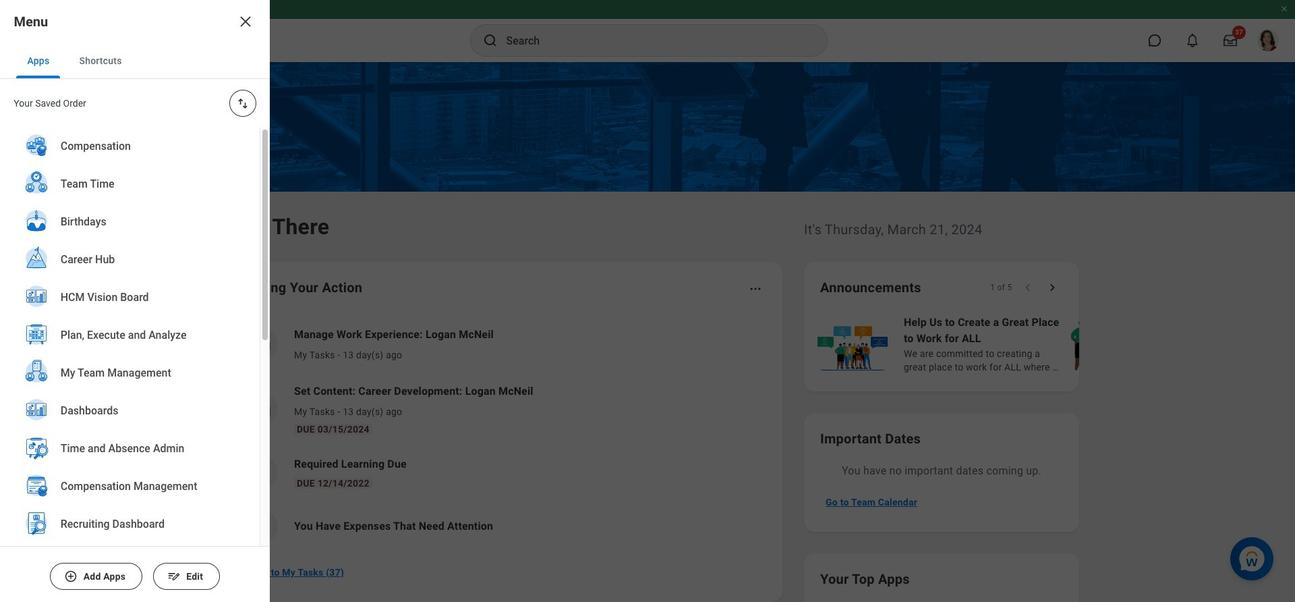 Task type: describe. For each thing, give the bounding box(es) containing it.
2 inbox image from the top
[[252, 399, 272, 419]]

chevron right small image
[[1046, 281, 1060, 294]]

search image
[[482, 32, 498, 49]]

profile logan mcneil element
[[1250, 26, 1288, 55]]

list inside the global navigation dialog
[[0, 128, 260, 602]]

close environment banner image
[[1281, 5, 1289, 13]]

plus circle image
[[64, 570, 78, 583]]

sort image
[[236, 97, 250, 110]]

dashboard expenses image
[[252, 516, 272, 537]]

chevron left small image
[[1022, 281, 1035, 294]]



Task type: locate. For each thing, give the bounding box(es) containing it.
1 inbox image from the top
[[252, 334, 272, 354]]

banner
[[0, 0, 1296, 62]]

list
[[0, 128, 260, 602], [815, 313, 1296, 375], [232, 316, 767, 553]]

inbox image
[[252, 334, 272, 354], [252, 399, 272, 419]]

main content
[[0, 62, 1296, 602]]

skills dashboard image
[[23, 545, 61, 580]]

x image
[[238, 13, 254, 30]]

inbox large image
[[1224, 34, 1238, 47]]

status
[[991, 282, 1012, 293]]

book open image
[[252, 462, 272, 483]]

global navigation dialog
[[0, 0, 270, 602]]

tab list
[[0, 43, 270, 79]]

text edit image
[[167, 570, 181, 583]]

0 vertical spatial inbox image
[[252, 334, 272, 354]]

notifications large image
[[1187, 34, 1200, 47]]

1 vertical spatial inbox image
[[252, 399, 272, 419]]



Task type: vqa. For each thing, say whether or not it's contained in the screenshot.
inbox large icon at the right of the page
yes



